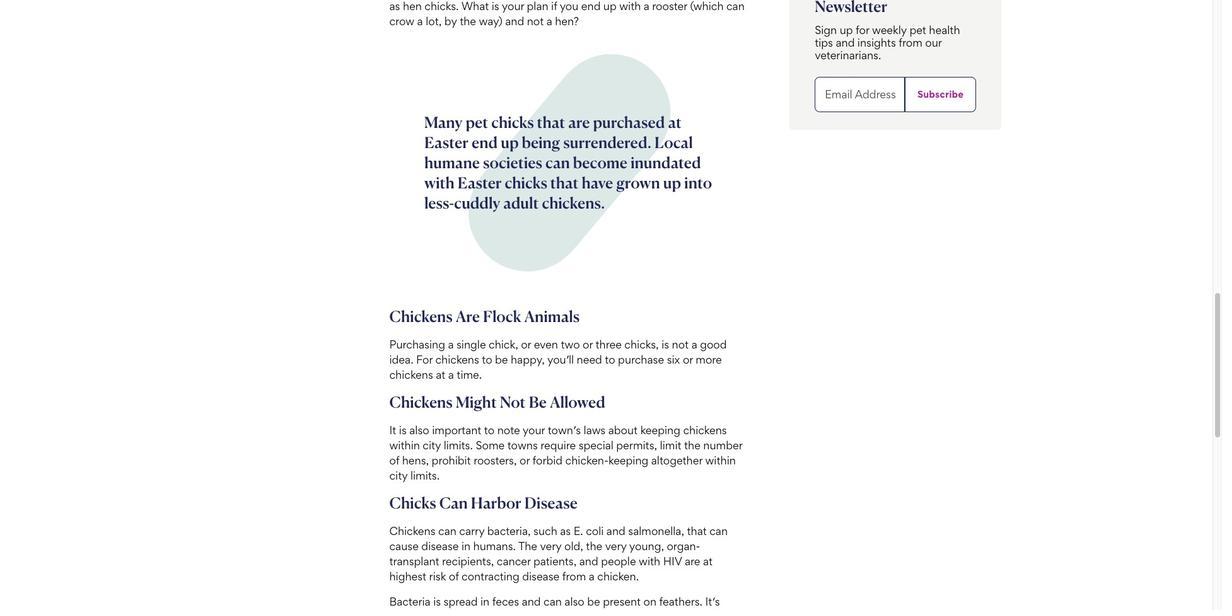 Task type: describe. For each thing, give the bounding box(es) containing it.
such
[[534, 525, 558, 538]]

animals
[[525, 308, 580, 326]]

also inside bacteria is spread in feces and can also be present on feathers. it's
[[565, 596, 585, 609]]

1 horizontal spatial chickens
[[436, 354, 479, 367]]

you'll
[[548, 354, 574, 367]]

adult
[[504, 194, 539, 213]]

young,
[[630, 540, 664, 553]]

be
[[529, 393, 547, 412]]

of inside chickens can carry bacteria, such as e. coli and salmonella, that can cause disease in humans. the very old, the very young, organ- transplant recipients, cancer patients, and people with hiv are at highest risk of contracting disease from a chicken.
[[449, 571, 459, 584]]

prohibit
[[432, 454, 471, 468]]

altogether
[[652, 454, 703, 468]]

laws
[[584, 424, 606, 437]]

societies
[[483, 153, 543, 172]]

1 very from the left
[[540, 540, 562, 553]]

chickens can carry bacteria, such as e. coli and salmonella, that can cause disease in humans. the very old, the very young, organ- transplant recipients, cancer patients, and people with hiv are at highest risk of contracting disease from a chicken.
[[390, 525, 728, 584]]

chickens for chickens are flock animals
[[390, 308, 453, 326]]

highest
[[390, 571, 427, 584]]

require
[[541, 439, 576, 453]]

chickens might not be allowed
[[390, 393, 606, 412]]

be inside bacteria is spread in feces and can also be present on feathers. it's
[[588, 596, 601, 609]]

1 horizontal spatial within
[[706, 454, 736, 468]]

0 vertical spatial keeping
[[641, 424, 681, 437]]

some
[[476, 439, 505, 453]]

can right salmonella, at the right of page
[[710, 525, 728, 538]]

from inside chickens can carry bacteria, such as e. coli and salmonella, that can cause disease in humans. the very old, the very young, organ- transplant recipients, cancer patients, and people with hiv are at highest risk of contracting disease from a chicken.
[[563, 571, 586, 584]]

chick,
[[489, 338, 519, 352]]

contracting
[[462, 571, 520, 584]]

0 vertical spatial limits.
[[444, 439, 473, 453]]

hens,
[[402, 454, 429, 468]]

veterinarians.
[[815, 49, 882, 62]]

for
[[856, 24, 870, 37]]

bacteria,
[[488, 525, 531, 538]]

health
[[930, 24, 961, 37]]

end
[[472, 133, 498, 152]]

cuddly
[[454, 194, 501, 213]]

happy,
[[511, 354, 545, 367]]

less-
[[425, 194, 454, 213]]

bacteria
[[390, 596, 431, 609]]

not
[[672, 338, 689, 352]]

or up "happy,"
[[521, 338, 531, 352]]

at inside purchasing a single chick, or even two or three chicks, is not a good idea. for chickens to be happy, you'll need to purchase six or more chickens at a time.
[[436, 369, 446, 382]]

0 vertical spatial easter
[[425, 133, 469, 152]]

important
[[432, 424, 482, 437]]

town's
[[548, 424, 581, 437]]

can inside many pet chicks that are purchased at easter end up being surrendered. local humane societies can become inundated with easter chicks that have grown up into less-cuddly adult chickens.
[[546, 153, 570, 172]]

hiv
[[664, 555, 682, 569]]

in inside chickens can carry bacteria, such as e. coli and salmonella, that can cause disease in humans. the very old, the very young, organ- transplant recipients, cancer patients, and people with hiv are at highest risk of contracting disease from a chicken.
[[462, 540, 471, 553]]

chicks can harbor disease
[[390, 494, 578, 513]]

are inside chickens can carry bacteria, such as e. coli and salmonella, that can cause disease in humans. the very old, the very young, organ- transplant recipients, cancer patients, and people with hiv are at highest risk of contracting disease from a chicken.
[[685, 555, 701, 569]]

time.
[[457, 369, 482, 382]]

chickens are flock animals
[[390, 308, 580, 326]]

bacteria is spread in feces and can also be present on feathers. it's
[[390, 596, 720, 611]]

limit
[[660, 439, 682, 453]]

that inside chickens can carry bacteria, such as e. coli and salmonella, that can cause disease in humans. the very old, the very young, organ- transplant recipients, cancer patients, and people with hiv are at highest risk of contracting disease from a chicken.
[[687, 525, 707, 538]]

of inside it is also important to note your town's laws about keeping chickens within city limits. some towns require special permits, limit the number of hens, prohibit roosters, or forbid chicken-keeping altogether within city limits.
[[390, 454, 400, 468]]

purchasing
[[390, 338, 445, 352]]

good
[[701, 338, 727, 352]]

1 vertical spatial chicks
[[505, 173, 548, 192]]

even
[[534, 338, 558, 352]]

flock
[[483, 308, 522, 326]]

the inside it is also important to note your town's laws about keeping chickens within city limits. some towns require special permits, limit the number of hens, prohibit roosters, or forbid chicken-keeping altogether within city limits.
[[685, 439, 701, 453]]

sign up for weekly pet health tips and insights from our veterinarians.
[[815, 24, 961, 62]]

sign
[[815, 24, 837, 37]]

feces
[[493, 596, 519, 609]]

a inside chickens can carry bacteria, such as e. coli and salmonella, that can cause disease in humans. the very old, the very young, organ- transplant recipients, cancer patients, and people with hiv are at highest risk of contracting disease from a chicken.
[[589, 571, 595, 584]]

0 horizontal spatial city
[[390, 470, 408, 483]]

the
[[519, 540, 538, 553]]

old,
[[565, 540, 584, 553]]

chickens.
[[542, 194, 605, 213]]

not
[[500, 393, 526, 412]]

risk
[[429, 571, 446, 584]]

0 vertical spatial disease
[[422, 540, 459, 553]]

or up the need
[[583, 338, 593, 352]]

organ-
[[667, 540, 701, 553]]

1 vertical spatial keeping
[[609, 454, 649, 468]]

chicken-
[[566, 454, 609, 468]]

a right the not
[[692, 338, 698, 352]]

grown
[[617, 173, 661, 192]]

become
[[573, 153, 628, 172]]

are inside many pet chicks that are purchased at easter end up being surrendered. local humane societies can become inundated with easter chicks that have grown up into less-cuddly adult chickens.
[[569, 113, 590, 132]]

patients,
[[534, 555, 577, 569]]

people
[[601, 555, 636, 569]]

can inside bacteria is spread in feces and can also be present on feathers. it's
[[544, 596, 562, 609]]

coli
[[586, 525, 604, 538]]

with inside chickens can carry bacteria, such as e. coli and salmonella, that can cause disease in humans. the very old, the very young, organ- transplant recipients, cancer patients, and people with hiv are at highest risk of contracting disease from a chicken.
[[639, 555, 661, 569]]

many pet chicks that are purchased at easter end up being surrendered. local humane societies can become inundated with easter chicks that have grown up into less-cuddly adult chickens.
[[425, 113, 712, 213]]

allowed
[[550, 393, 606, 412]]

feathers.
[[660, 596, 703, 609]]

permits,
[[617, 439, 658, 453]]

present
[[603, 596, 641, 609]]

subscribe
[[918, 89, 964, 101]]



Task type: locate. For each thing, give the bounding box(es) containing it.
1 vertical spatial at
[[436, 369, 446, 382]]

1 vertical spatial disease
[[523, 571, 560, 584]]

1 vertical spatial with
[[639, 555, 661, 569]]

inundated
[[631, 153, 702, 172]]

2 chickens from the top
[[390, 393, 453, 412]]

recipients,
[[442, 555, 494, 569]]

0 vertical spatial up
[[840, 24, 853, 37]]

is right it
[[399, 424, 407, 437]]

limits. down the "hens,"
[[411, 470, 440, 483]]

and right feces at the bottom of the page
[[522, 596, 541, 609]]

easter down the many
[[425, 133, 469, 152]]

roosters,
[[474, 454, 517, 468]]

0 horizontal spatial of
[[390, 454, 400, 468]]

keeping
[[641, 424, 681, 437], [609, 454, 649, 468]]

0 vertical spatial chickens
[[390, 308, 453, 326]]

being
[[522, 133, 561, 152]]

0 horizontal spatial in
[[462, 540, 471, 553]]

0 horizontal spatial up
[[501, 133, 519, 152]]

more
[[696, 354, 722, 367]]

very up patients,
[[540, 540, 562, 553]]

None email field
[[815, 77, 905, 113]]

up inside sign up for weekly pet health tips and insights from our veterinarians.
[[840, 24, 853, 37]]

2 vertical spatial chickens
[[684, 424, 727, 437]]

1 vertical spatial city
[[390, 470, 408, 483]]

1 horizontal spatial pet
[[910, 24, 927, 37]]

to up some
[[485, 424, 495, 437]]

0 vertical spatial the
[[685, 439, 701, 453]]

2 vertical spatial that
[[687, 525, 707, 538]]

with inside many pet chicks that are purchased at easter end up being surrendered. local humane societies can become inundated with easter chicks that have grown up into less-cuddly adult chickens.
[[425, 173, 455, 192]]

pet
[[910, 24, 927, 37], [466, 113, 489, 132]]

0 horizontal spatial at
[[436, 369, 446, 382]]

of right risk
[[449, 571, 459, 584]]

is
[[662, 338, 670, 352], [399, 424, 407, 437], [434, 596, 441, 609]]

from left the our
[[899, 36, 923, 50]]

0 vertical spatial from
[[899, 36, 923, 50]]

0 vertical spatial be
[[495, 354, 508, 367]]

as
[[560, 525, 571, 538]]

1 horizontal spatial disease
[[523, 571, 560, 584]]

city
[[423, 439, 441, 453], [390, 470, 408, 483]]

have
[[582, 173, 613, 192]]

0 horizontal spatial is
[[399, 424, 407, 437]]

in inside bacteria is spread in feces and can also be present on feathers. it's
[[481, 596, 490, 609]]

pet left health
[[910, 24, 927, 37]]

purchase
[[618, 354, 665, 367]]

1 horizontal spatial city
[[423, 439, 441, 453]]

is for bacteria is spread in feces and can also be present on feathers. it's
[[434, 596, 441, 609]]

1 horizontal spatial is
[[434, 596, 441, 609]]

and right coli
[[607, 525, 626, 538]]

0 horizontal spatial disease
[[422, 540, 459, 553]]

it
[[390, 424, 397, 437]]

1 vertical spatial easter
[[458, 173, 502, 192]]

special
[[579, 439, 614, 453]]

1 vertical spatial also
[[565, 596, 585, 609]]

2 horizontal spatial up
[[840, 24, 853, 37]]

1 vertical spatial is
[[399, 424, 407, 437]]

into
[[685, 173, 712, 192]]

the down coli
[[586, 540, 603, 553]]

single
[[457, 338, 486, 352]]

easter up cuddly
[[458, 173, 502, 192]]

salmonella,
[[629, 525, 685, 538]]

disease
[[525, 494, 578, 513]]

spread
[[444, 596, 478, 609]]

can down being
[[546, 153, 570, 172]]

harbor
[[471, 494, 522, 513]]

0 horizontal spatial from
[[563, 571, 586, 584]]

can down patients,
[[544, 596, 562, 609]]

that up chickens.
[[551, 173, 579, 192]]

or inside it is also important to note your town's laws about keeping chickens within city limits. some towns require special permits, limit the number of hens, prohibit roosters, or forbid chicken-keeping altogether within city limits.
[[520, 454, 530, 468]]

0 horizontal spatial limits.
[[411, 470, 440, 483]]

1 vertical spatial are
[[685, 555, 701, 569]]

chicks up adult
[[505, 173, 548, 192]]

2 horizontal spatial chickens
[[684, 424, 727, 437]]

very up people
[[606, 540, 627, 553]]

1 horizontal spatial are
[[685, 555, 701, 569]]

0 horizontal spatial also
[[410, 424, 430, 437]]

pet up the end
[[466, 113, 489, 132]]

0 vertical spatial in
[[462, 540, 471, 553]]

2 vertical spatial is
[[434, 596, 441, 609]]

from
[[899, 36, 923, 50], [563, 571, 586, 584]]

1 horizontal spatial also
[[565, 596, 585, 609]]

chickens inside chickens can carry bacteria, such as e. coli and salmonella, that can cause disease in humans. the very old, the very young, organ- transplant recipients, cancer patients, and people with hiv are at highest risk of contracting disease from a chicken.
[[390, 525, 436, 538]]

at right hiv
[[704, 555, 713, 569]]

within down number
[[706, 454, 736, 468]]

2 vertical spatial up
[[664, 173, 682, 192]]

chickens up it
[[390, 393, 453, 412]]

with up the less-
[[425, 173, 455, 192]]

to down single
[[482, 354, 493, 367]]

1 vertical spatial within
[[706, 454, 736, 468]]

0 vertical spatial that
[[537, 113, 566, 132]]

chickens inside it is also important to note your town's laws about keeping chickens within city limits. some towns require special permits, limit the number of hens, prohibit roosters, or forbid chicken-keeping altogether within city limits.
[[684, 424, 727, 437]]

within up the "hens,"
[[390, 439, 420, 453]]

be down chick, at the bottom of the page
[[495, 354, 508, 367]]

chickens down idea.
[[390, 369, 433, 382]]

with
[[425, 173, 455, 192], [639, 555, 661, 569]]

or
[[521, 338, 531, 352], [583, 338, 593, 352], [683, 354, 693, 367], [520, 454, 530, 468]]

two
[[561, 338, 580, 352]]

3 chickens from the top
[[390, 525, 436, 538]]

pet inside sign up for weekly pet health tips and insights from our veterinarians.
[[910, 24, 927, 37]]

1 horizontal spatial from
[[899, 36, 923, 50]]

pet inside many pet chicks that are purchased at easter end up being surrendered. local humane societies can become inundated with easter chicks that have grown up into less-cuddly adult chickens.
[[466, 113, 489, 132]]

can
[[546, 153, 570, 172], [439, 525, 457, 538], [710, 525, 728, 538], [544, 596, 562, 609]]

cancer
[[497, 555, 531, 569]]

with down the young,
[[639, 555, 661, 569]]

1 vertical spatial chickens
[[390, 393, 453, 412]]

need
[[577, 354, 603, 367]]

subscribe button
[[905, 77, 977, 113]]

insights
[[858, 36, 897, 50]]

disease up transplant
[[422, 540, 459, 553]]

1 horizontal spatial limits.
[[444, 439, 473, 453]]

that
[[537, 113, 566, 132], [551, 173, 579, 192], [687, 525, 707, 538]]

forbid
[[533, 454, 563, 468]]

1 horizontal spatial up
[[664, 173, 682, 192]]

and inside sign up for weekly pet health tips and insights from our veterinarians.
[[836, 36, 855, 50]]

2 very from the left
[[606, 540, 627, 553]]

purchasing a single chick, or even two or three chicks, is not a good idea. for chickens to be happy, you'll need to purchase six or more chickens at a time.
[[390, 338, 727, 382]]

0 horizontal spatial are
[[569, 113, 590, 132]]

within
[[390, 439, 420, 453], [706, 454, 736, 468]]

to inside it is also important to note your town's laws about keeping chickens within city limits. some towns require special permits, limit the number of hens, prohibit roosters, or forbid chicken-keeping altogether within city limits.
[[485, 424, 495, 437]]

at inside chickens can carry bacteria, such as e. coli and salmonella, that can cause disease in humans. the very old, the very young, organ- transplant recipients, cancer patients, and people with hiv are at highest risk of contracting disease from a chicken.
[[704, 555, 713, 569]]

1 horizontal spatial with
[[639, 555, 661, 569]]

from down patients,
[[563, 571, 586, 584]]

that up being
[[537, 113, 566, 132]]

0 horizontal spatial pet
[[466, 113, 489, 132]]

local
[[655, 133, 693, 152]]

1 horizontal spatial of
[[449, 571, 459, 584]]

disease down patients,
[[523, 571, 560, 584]]

to down three at the bottom of page
[[605, 354, 616, 367]]

1 horizontal spatial the
[[685, 439, 701, 453]]

the
[[685, 439, 701, 453], [586, 540, 603, 553]]

purchased
[[593, 113, 665, 132]]

a
[[448, 338, 454, 352], [692, 338, 698, 352], [449, 369, 454, 382], [589, 571, 595, 584]]

1 horizontal spatial be
[[588, 596, 601, 609]]

city down the "hens,"
[[390, 470, 408, 483]]

1 vertical spatial chickens
[[390, 369, 433, 382]]

is for it is also important to note your town's laws about keeping chickens within city limits. some towns require special permits, limit the number of hens, prohibit roosters, or forbid chicken-keeping altogether within city limits.
[[399, 424, 407, 437]]

in left feces at the bottom of the page
[[481, 596, 490, 609]]

2 horizontal spatial at
[[704, 555, 713, 569]]

or right "six"
[[683, 354, 693, 367]]

is inside bacteria is spread in feces and can also be present on feathers. it's
[[434, 596, 441, 609]]

1 vertical spatial of
[[449, 571, 459, 584]]

limits. down important
[[444, 439, 473, 453]]

0 horizontal spatial the
[[586, 540, 603, 553]]

many
[[425, 113, 463, 132]]

0 vertical spatial city
[[423, 439, 441, 453]]

a left 'time.'
[[449, 369, 454, 382]]

1 vertical spatial up
[[501, 133, 519, 152]]

three
[[596, 338, 622, 352]]

very
[[540, 540, 562, 553], [606, 540, 627, 553]]

1 vertical spatial be
[[588, 596, 601, 609]]

from inside sign up for weekly pet health tips and insights from our veterinarians.
[[899, 36, 923, 50]]

0 vertical spatial are
[[569, 113, 590, 132]]

the up altogether
[[685, 439, 701, 453]]

are down organ-
[[685, 555, 701, 569]]

on
[[644, 596, 657, 609]]

0 vertical spatial with
[[425, 173, 455, 192]]

1 horizontal spatial at
[[669, 113, 682, 132]]

tips
[[815, 36, 834, 50]]

to
[[482, 354, 493, 367], [605, 354, 616, 367], [485, 424, 495, 437]]

chickens up cause
[[390, 525, 436, 538]]

2 vertical spatial at
[[704, 555, 713, 569]]

note
[[498, 424, 520, 437]]

2 horizontal spatial is
[[662, 338, 670, 352]]

and inside bacteria is spread in feces and can also be present on feathers. it's
[[522, 596, 541, 609]]

keeping up limit
[[641, 424, 681, 437]]

six
[[667, 354, 680, 367]]

chickens up purchasing
[[390, 308, 453, 326]]

1 vertical spatial limits.
[[411, 470, 440, 483]]

up up societies
[[501, 133, 519, 152]]

chicken.
[[598, 571, 639, 584]]

is inside it is also important to note your town's laws about keeping chickens within city limits. some towns require special permits, limit the number of hens, prohibit roosters, or forbid chicken-keeping altogether within city limits.
[[399, 424, 407, 437]]

it's
[[706, 596, 720, 609]]

0 horizontal spatial chickens
[[390, 369, 433, 382]]

2 vertical spatial chickens
[[390, 525, 436, 538]]

1 vertical spatial in
[[481, 596, 490, 609]]

also down patients,
[[565, 596, 585, 609]]

1 vertical spatial the
[[586, 540, 603, 553]]

humane
[[425, 153, 480, 172]]

0 vertical spatial also
[[410, 424, 430, 437]]

0 vertical spatial is
[[662, 338, 670, 352]]

or down towns on the bottom left
[[520, 454, 530, 468]]

your
[[523, 424, 545, 437]]

at inside many pet chicks that are purchased at easter end up being surrendered. local humane societies can become inundated with easter chicks that have grown up into less-cuddly adult chickens.
[[669, 113, 682, 132]]

surrendered.
[[564, 133, 652, 152]]

can left carry
[[439, 525, 457, 538]]

0 horizontal spatial be
[[495, 354, 508, 367]]

0 vertical spatial pet
[[910, 24, 927, 37]]

0 vertical spatial within
[[390, 439, 420, 453]]

a left single
[[448, 338, 454, 352]]

0 vertical spatial chicks
[[492, 113, 534, 132]]

in
[[462, 540, 471, 553], [481, 596, 490, 609]]

chicks,
[[625, 338, 659, 352]]

up left for
[[840, 24, 853, 37]]

at left 'time.'
[[436, 369, 446, 382]]

and
[[836, 36, 855, 50], [607, 525, 626, 538], [580, 555, 599, 569], [522, 596, 541, 609]]

weekly
[[873, 24, 907, 37]]

can
[[440, 494, 468, 513]]

is left spread
[[434, 596, 441, 609]]

0 horizontal spatial with
[[425, 173, 455, 192]]

and right tips at top
[[836, 36, 855, 50]]

in up recipients,
[[462, 540, 471, 553]]

the inside chickens can carry bacteria, such as e. coli and salmonella, that can cause disease in humans. the very old, the very young, organ- transplant recipients, cancer patients, and people with hiv are at highest risk of contracting disease from a chicken.
[[586, 540, 603, 553]]

carry
[[460, 525, 485, 538]]

also right it
[[410, 424, 430, 437]]

for
[[416, 354, 433, 367]]

about
[[609, 424, 638, 437]]

1 horizontal spatial in
[[481, 596, 490, 609]]

1 chickens from the top
[[390, 308, 453, 326]]

also
[[410, 424, 430, 437], [565, 596, 585, 609]]

transplant
[[390, 555, 440, 569]]

up
[[840, 24, 853, 37], [501, 133, 519, 152], [664, 173, 682, 192]]

city up the "hens,"
[[423, 439, 441, 453]]

that up organ-
[[687, 525, 707, 538]]

1 vertical spatial from
[[563, 571, 586, 584]]

chickens up 'time.'
[[436, 354, 479, 367]]

are up surrendered. at the top
[[569, 113, 590, 132]]

also inside it is also important to note your town's laws about keeping chickens within city limits. some towns require special permits, limit the number of hens, prohibit roosters, or forbid chicken-keeping altogether within city limits.
[[410, 424, 430, 437]]

be inside purchasing a single chick, or even two or three chicks, is not a good idea. for chickens to be happy, you'll need to purchase six or more chickens at a time.
[[495, 354, 508, 367]]

0 horizontal spatial very
[[540, 540, 562, 553]]

1 vertical spatial that
[[551, 173, 579, 192]]

chickens
[[390, 308, 453, 326], [390, 393, 453, 412], [390, 525, 436, 538]]

humans.
[[474, 540, 516, 553]]

0 vertical spatial at
[[669, 113, 682, 132]]

0 horizontal spatial within
[[390, 439, 420, 453]]

1 vertical spatial pet
[[466, 113, 489, 132]]

and down old, on the bottom of page
[[580, 555, 599, 569]]

towns
[[508, 439, 538, 453]]

be
[[495, 354, 508, 367], [588, 596, 601, 609]]

chickens up number
[[684, 424, 727, 437]]

is left the not
[[662, 338, 670, 352]]

of left the "hens,"
[[390, 454, 400, 468]]

1 horizontal spatial very
[[606, 540, 627, 553]]

chicks
[[390, 494, 436, 513]]

0 vertical spatial of
[[390, 454, 400, 468]]

cause
[[390, 540, 419, 553]]

are
[[456, 308, 480, 326]]

0 vertical spatial chickens
[[436, 354, 479, 367]]

is inside purchasing a single chick, or even two or three chicks, is not a good idea. for chickens to be happy, you'll need to purchase six or more chickens at a time.
[[662, 338, 670, 352]]

up down 'inundated'
[[664, 173, 682, 192]]

chickens for chickens might not be allowed
[[390, 393, 453, 412]]

chicks up the end
[[492, 113, 534, 132]]

chickens for chickens can carry bacteria, such as e. coli and salmonella, that can cause disease in humans. the very old, the very young, organ- transplant recipients, cancer patients, and people with hiv are at highest risk of contracting disease from a chicken.
[[390, 525, 436, 538]]

keeping down permits, on the bottom of page
[[609, 454, 649, 468]]

be left present
[[588, 596, 601, 609]]

at up local
[[669, 113, 682, 132]]

a left the chicken.
[[589, 571, 595, 584]]



Task type: vqa. For each thing, say whether or not it's contained in the screenshot.
the top chicks
yes



